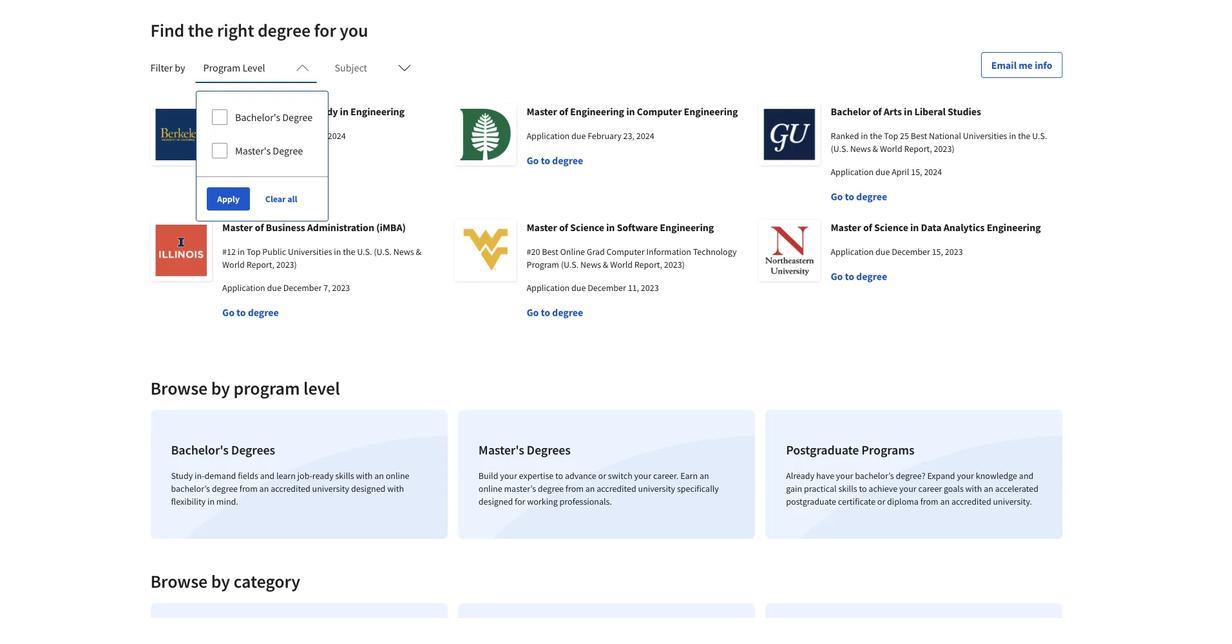 Task type: describe. For each thing, give the bounding box(es) containing it.
of for bachelor of arts in liberal studies
[[873, 105, 882, 118]]

diploma
[[887, 496, 919, 508]]

list for browse by program level
[[145, 405, 1068, 544]]

knowledge
[[976, 470, 1017, 482]]

(imba)
[[376, 221, 406, 234]]

your down degree?
[[900, 483, 917, 495]]

bachelor's inside already have your bachelor's degree? expand your knowledge and gain practical skills to achieve your career goals with an accelerated postgraduate certificate or diploma from an accredited university.
[[855, 470, 894, 482]]

university of california, berkeley image
[[150, 104, 212, 166]]

degree up program level dropdown button
[[258, 19, 311, 42]]

accredited for bachelor's degrees
[[271, 483, 310, 495]]

go down #12
[[222, 306, 234, 319]]

grad
[[587, 246, 605, 258]]

due for application due february 23, 2024
[[572, 130, 586, 142]]

find
[[150, 19, 184, 42]]

ranked in the top 25 best national universities in the u.s. (u.s. news & world report, 2023)
[[831, 130, 1047, 155]]

2 horizontal spatial 2023
[[945, 246, 963, 258]]

studies
[[948, 105, 981, 118]]

your up the goals
[[957, 470, 974, 482]]

you
[[340, 19, 368, 42]]

1 horizontal spatial study
[[312, 105, 338, 118]]

computer for in
[[637, 105, 682, 118]]

your right have
[[836, 470, 853, 482]]

program
[[234, 377, 300, 400]]

8,
[[319, 130, 326, 142]]

apply button
[[207, 187, 250, 211]]

go to degree down application due december 15, 2023
[[831, 270, 887, 283]]

browse by category
[[150, 571, 300, 593]]

0 vertical spatial for
[[314, 19, 336, 42]]

expand
[[927, 470, 955, 482]]

clear all button
[[260, 187, 302, 211]]

programs
[[862, 442, 915, 458]]

due for application due february 8, 2024
[[267, 130, 282, 142]]

liberal
[[915, 105, 946, 118]]

switch
[[608, 470, 633, 482]]

go to degree up the actions 'toolbar'
[[223, 154, 279, 167]]

study inside study in-demand fields and learn job-ready skills with an online bachelor's degree from an accredited university designed with flexibility in mind.
[[171, 470, 193, 482]]

dartmouth college image
[[455, 104, 516, 166]]

technology
[[693, 246, 737, 258]]

university of illinois at urbana-champaign image
[[150, 220, 212, 282]]

engineering for in
[[351, 105, 405, 118]]

news for master of science in software engineering
[[581, 259, 601, 271]]

the inside #12 in top public universities in the u.s. (u.s. news & world report, 2023)
[[343, 246, 355, 258]]

due for application due december 11, 2023
[[572, 282, 586, 294]]

application due february 8, 2024
[[223, 130, 346, 142]]

analytics
[[944, 221, 985, 234]]

universities inside ranked in the top 25 best national universities in the u.s. (u.s. news & world report, 2023)
[[963, 130, 1007, 142]]

to inside already have your bachelor's degree? expand your knowledge and gain practical skills to achieve your career goals with an accelerated postgraduate certificate or diploma from an accredited university.
[[859, 483, 867, 495]]

degree down application due february 23, 2024
[[552, 154, 583, 167]]

report, for master of science in software engineering
[[635, 259, 662, 271]]

best inside "#20 best online grad computer information technology program (u.s. news & world report, 2023)"
[[542, 246, 558, 258]]

master for master of engineering in computer engineering
[[527, 105, 557, 118]]

in-
[[195, 470, 205, 482]]

skills inside study in-demand fields and learn job-ready skills with an online bachelor's degree from an accredited university designed with flexibility in mind.
[[335, 470, 354, 482]]

report, inside ranked in the top 25 best national universities in the u.s. (u.s. news & world report, 2023)
[[904, 143, 932, 155]]

software
[[617, 221, 658, 234]]

0 horizontal spatial with
[[356, 470, 373, 482]]

business
[[266, 221, 305, 234]]

go to degree down application due december 7, 2023
[[222, 306, 279, 319]]

info
[[1035, 59, 1053, 72]]

accelerated
[[995, 483, 1039, 495]]

application due april 15, 2024
[[831, 166, 942, 178]]

february for advanced
[[284, 130, 318, 142]]

& for master of business administration (imba)
[[416, 246, 421, 258]]

15, for april
[[911, 166, 922, 178]]

browse for browse by category
[[150, 571, 208, 593]]

degrees for bachelor's degrees
[[231, 442, 275, 458]]

working
[[527, 496, 558, 508]]

of for master of advanced study in engineering
[[255, 105, 264, 118]]

to down application due december 11, 2023
[[541, 306, 550, 319]]

of for master of engineering in computer engineering
[[559, 105, 568, 118]]

to inside 'build your expertise to advance or switch your career. earn an online master's degree from an accredited university specifically designed for working professionals.'
[[555, 470, 563, 482]]

postgraduate
[[786, 496, 836, 508]]

#12 in top public universities in the u.s. (u.s. news & world report, 2023)
[[222, 246, 421, 271]]

options list list box
[[197, 91, 328, 177]]

public
[[262, 246, 286, 258]]

designed inside 'build your expertise to advance or switch your career. earn an online master's degree from an accredited university specifically designed for working professionals.'
[[479, 496, 513, 508]]

build
[[479, 470, 498, 482]]

specifically
[[677, 483, 719, 495]]

universities inside #12 in top public universities in the u.s. (u.s. news & world report, 2023)
[[288, 246, 332, 258]]

to down application due december 15, 2023
[[845, 270, 854, 283]]

go down #20
[[527, 306, 539, 319]]

2023 for master of business administration (imba)
[[332, 282, 350, 294]]

news inside ranked in the top 25 best national universities in the u.s. (u.s. news & world report, 2023)
[[850, 143, 871, 155]]

administration
[[307, 221, 374, 234]]

u.s. inside ranked in the top 25 best national universities in the u.s. (u.s. news & world report, 2023)
[[1032, 130, 1047, 142]]

(u.s. inside ranked in the top 25 best national universities in the u.s. (u.s. news & world report, 2023)
[[831, 143, 849, 155]]

study in-demand fields and learn job-ready skills with an online bachelor's degree from an accredited university designed with flexibility in mind.
[[171, 470, 409, 508]]

application for application due february 8, 2024
[[223, 130, 266, 142]]

application for application due april 15, 2024
[[831, 166, 874, 178]]

browse by program level
[[150, 377, 340, 400]]

or inside 'build your expertise to advance or switch your career. earn an online master's degree from an accredited university specifically designed for working professionals.'
[[598, 470, 606, 482]]

filter by
[[150, 61, 185, 74]]

master's for master's degrees
[[479, 442, 524, 458]]

already have your bachelor's degree? expand your knowledge and gain practical skills to achieve your career goals with an accelerated postgraduate certificate or diploma from an accredited university.
[[786, 470, 1039, 508]]

2024 for in
[[328, 130, 346, 142]]

online
[[560, 246, 585, 258]]

application for application due december 15, 2023
[[831, 246, 874, 258]]

& for master of science in software engineering
[[603, 259, 608, 271]]

to down application due february 23, 2024
[[541, 154, 550, 167]]

1 horizontal spatial with
[[387, 483, 404, 495]]

me
[[1019, 59, 1033, 72]]

engineering for software
[[660, 221, 714, 234]]

bachelor's degree
[[235, 111, 313, 124]]

information
[[646, 246, 691, 258]]

earn
[[680, 470, 698, 482]]

(u.s. for master of business administration (imba)
[[374, 246, 392, 258]]

to down application due april 15, 2024
[[845, 190, 854, 203]]

browse for browse by program level
[[150, 377, 208, 400]]

april
[[892, 166, 909, 178]]

demand
[[205, 470, 236, 482]]

go to degree down application due february 23, 2024
[[527, 154, 583, 167]]

practical
[[804, 483, 837, 495]]

data
[[921, 221, 942, 234]]

application due december 15, 2023
[[831, 246, 963, 258]]

master for master of science in software engineering
[[527, 221, 557, 234]]

23,
[[623, 130, 635, 142]]

build your expertise to advance or switch your career. earn an online master's degree from an accredited university specifically designed for working professionals.
[[479, 470, 719, 508]]

world for master of science in software engineering
[[610, 259, 633, 271]]

online for bachelor's degrees
[[386, 470, 409, 482]]

your up 'master's'
[[500, 470, 517, 482]]

learn
[[276, 470, 296, 482]]

master for master of science in data analytics engineering
[[831, 221, 861, 234]]

email me info
[[991, 59, 1053, 72]]

top inside ranked in the top 25 best national universities in the u.s. (u.s. news & world report, 2023)
[[884, 130, 898, 142]]

go to degree down application due december 11, 2023
[[527, 306, 583, 319]]

national
[[929, 130, 961, 142]]

email
[[991, 59, 1017, 72]]

mind.
[[216, 496, 238, 508]]

master's degree
[[235, 144, 303, 157]]

expertise
[[519, 470, 554, 482]]

university for bachelor's degrees
[[312, 483, 349, 495]]

ready
[[312, 470, 334, 482]]

postgraduate programs
[[786, 442, 915, 458]]

go right northeastern university image at top
[[831, 270, 843, 283]]

top inside #12 in top public universities in the u.s. (u.s. news & world report, 2023)
[[247, 246, 261, 258]]

master's for master's degree
[[235, 144, 271, 157]]

science for software
[[570, 221, 604, 234]]

2 horizontal spatial december
[[892, 246, 930, 258]]

application for application due december 11, 2023
[[527, 282, 570, 294]]

apply
[[217, 193, 240, 205]]

bachelor's for bachelor's degree
[[235, 111, 280, 124]]

master of advanced study in engineering
[[223, 105, 405, 118]]

master's
[[504, 483, 536, 495]]

degree for master's degree
[[273, 144, 303, 157]]

2023 for master of science in software engineering
[[641, 282, 659, 294]]

engineering for computer
[[684, 105, 738, 118]]

program level
[[203, 61, 265, 74]]



Task type: locate. For each thing, give the bounding box(es) containing it.
december for master of business administration (imba)
[[283, 282, 322, 294]]

world for master of business administration (imba)
[[222, 259, 245, 271]]

2 horizontal spatial world
[[880, 143, 903, 155]]

1 vertical spatial master's
[[479, 442, 524, 458]]

0 horizontal spatial accredited
[[271, 483, 310, 495]]

master's inside the options list list box
[[235, 144, 271, 157]]

1 horizontal spatial and
[[1019, 470, 1034, 482]]

11,
[[628, 282, 639, 294]]

by left the category
[[211, 571, 230, 593]]

(u.s. down ranked
[[831, 143, 849, 155]]

online for master's degrees
[[479, 483, 502, 495]]

0 vertical spatial study
[[312, 105, 338, 118]]

have
[[816, 470, 834, 482]]

universities down master of business administration (imba)
[[288, 246, 332, 258]]

go to degree down application due april 15, 2024
[[831, 190, 887, 203]]

bachelor's up in-
[[171, 442, 229, 458]]

2023) down public
[[276, 259, 297, 271]]

application down #20
[[527, 282, 570, 294]]

by right the filter
[[175, 61, 185, 74]]

professionals.
[[560, 496, 612, 508]]

and inside already have your bachelor's degree? expand your knowledge and gain practical skills to achieve your career goals with an accelerated postgraduate certificate or diploma from an accredited university.
[[1019, 470, 1034, 482]]

bachelor
[[831, 105, 871, 118]]

program level button
[[196, 52, 317, 83]]

1 horizontal spatial program
[[527, 259, 559, 271]]

1 science from the left
[[570, 221, 604, 234]]

list for browse by category
[[145, 599, 1068, 619]]

online
[[386, 470, 409, 482], [479, 483, 502, 495]]

master for master of business administration (imba)
[[222, 221, 253, 234]]

degree down application due december 11, 2023
[[552, 306, 583, 319]]

study
[[312, 105, 338, 118], [171, 470, 193, 482]]

2 horizontal spatial report,
[[904, 143, 932, 155]]

1 vertical spatial designed
[[479, 496, 513, 508]]

application due february 23, 2024
[[527, 130, 654, 142]]

master for master of advanced study in engineering
[[223, 105, 253, 118]]

1 horizontal spatial from
[[566, 483, 584, 495]]

2 and from the left
[[1019, 470, 1034, 482]]

master of science in software engineering
[[527, 221, 714, 234]]

accredited for master's degrees
[[597, 483, 636, 495]]

west virginia university image
[[455, 220, 516, 282]]

degree down application due april 15, 2024
[[856, 190, 887, 203]]

master's down "application due february 8, 2024"
[[235, 144, 271, 157]]

0 horizontal spatial december
[[283, 282, 322, 294]]

news
[[850, 143, 871, 155], [393, 246, 414, 258], [581, 259, 601, 271]]

skills
[[335, 470, 354, 482], [839, 483, 857, 495]]

0 horizontal spatial top
[[247, 246, 261, 258]]

to up apply
[[237, 154, 246, 167]]

list
[[145, 405, 1068, 544], [145, 599, 1068, 619]]

computer inside "#20 best online grad computer information technology program (u.s. news & world report, 2023)"
[[607, 246, 645, 258]]

1 horizontal spatial universities
[[963, 130, 1007, 142]]

1 horizontal spatial or
[[877, 496, 885, 508]]

1 horizontal spatial bachelor's
[[855, 470, 894, 482]]

best right #20
[[542, 246, 558, 258]]

1 horizontal spatial 2023
[[641, 282, 659, 294]]

(u.s. inside "#20 best online grad computer information technology program (u.s. news & world report, 2023)"
[[561, 259, 579, 271]]

degree down "application due february 8, 2024"
[[273, 144, 303, 157]]

1 browse from the top
[[150, 377, 208, 400]]

1 vertical spatial computer
[[607, 246, 645, 258]]

1 horizontal spatial science
[[874, 221, 908, 234]]

online inside study in-demand fields and learn job-ready skills with an online bachelor's degree from an accredited university designed with flexibility in mind.
[[386, 470, 409, 482]]

of left the business
[[255, 221, 264, 234]]

2 vertical spatial by
[[211, 571, 230, 593]]

report, down 25
[[904, 143, 932, 155]]

go
[[223, 154, 235, 167], [527, 154, 539, 167], [831, 190, 843, 203], [831, 270, 843, 283], [222, 306, 234, 319], [527, 306, 539, 319]]

1 horizontal spatial february
[[588, 130, 622, 142]]

computer for grad
[[607, 246, 645, 258]]

& inside #12 in top public universities in the u.s. (u.s. news & world report, 2023)
[[416, 246, 421, 258]]

1 horizontal spatial skills
[[839, 483, 857, 495]]

application for application due december 7, 2023
[[222, 282, 265, 294]]

email me info button
[[981, 52, 1063, 78]]

best inside ranked in the top 25 best national universities in the u.s. (u.s. news & world report, 2023)
[[911, 130, 927, 142]]

degree up working
[[538, 483, 564, 495]]

0 horizontal spatial report,
[[247, 259, 274, 271]]

2 february from the left
[[588, 130, 622, 142]]

achieve
[[869, 483, 898, 495]]

go to degree
[[223, 154, 279, 167], [527, 154, 583, 167], [831, 190, 887, 203], [831, 270, 887, 283], [222, 306, 279, 319], [527, 306, 583, 319]]

university.
[[993, 496, 1032, 508]]

master of business administration (imba)
[[222, 221, 406, 234]]

0 horizontal spatial program
[[203, 61, 240, 74]]

1 and from the left
[[260, 470, 275, 482]]

skills inside already have your bachelor's degree? expand your knowledge and gain practical skills to achieve your career goals with an accelerated postgraduate certificate or diploma from an accredited university.
[[839, 483, 857, 495]]

bachelor's
[[235, 111, 280, 124], [171, 442, 229, 458]]

2 vertical spatial news
[[581, 259, 601, 271]]

from for master's degrees
[[566, 483, 584, 495]]

best right 25
[[911, 130, 927, 142]]

due for application due december 7, 2023
[[267, 282, 281, 294]]

1 horizontal spatial (u.s.
[[561, 259, 579, 271]]

0 vertical spatial bachelor's
[[855, 470, 894, 482]]

university inside 'build your expertise to advance or switch your career. earn an online master's degree from an accredited university specifically designed for working professionals.'
[[638, 483, 675, 495]]

1 university from the left
[[312, 483, 349, 495]]

of left arts at right top
[[873, 105, 882, 118]]

1 february from the left
[[284, 130, 318, 142]]

world inside #12 in top public universities in the u.s. (u.s. news & world report, 2023)
[[222, 259, 245, 271]]

accredited down the goals
[[952, 496, 991, 508]]

0 vertical spatial browse
[[150, 377, 208, 400]]

report, inside "#20 best online grad computer information technology program (u.s. news & world report, 2023)"
[[635, 259, 662, 271]]

15,
[[911, 166, 922, 178], [932, 246, 943, 258]]

due down public
[[267, 282, 281, 294]]

0 horizontal spatial news
[[393, 246, 414, 258]]

filter
[[150, 61, 173, 74]]

bachelor's degrees
[[171, 442, 275, 458]]

or inside already have your bachelor's degree? expand your knowledge and gain practical skills to achieve your career goals with an accelerated postgraduate certificate or diploma from an accredited university.
[[877, 496, 885, 508]]

(u.s. down (imba)
[[374, 246, 392, 258]]

master of engineering in computer engineering
[[527, 105, 738, 118]]

master down program level
[[223, 105, 253, 118]]

list containing bachelor's degrees
[[145, 405, 1068, 544]]

science for data
[[874, 221, 908, 234]]

go up apply
[[223, 154, 235, 167]]

0 vertical spatial top
[[884, 130, 898, 142]]

1 horizontal spatial u.s.
[[1032, 130, 1047, 142]]

1 list from the top
[[145, 405, 1068, 544]]

designed inside study in-demand fields and learn job-ready skills with an online bachelor's degree from an accredited university designed with flexibility in mind.
[[351, 483, 386, 495]]

top
[[884, 130, 898, 142], [247, 246, 261, 258]]

bachelor's for bachelor's degrees
[[171, 442, 229, 458]]

program left level
[[203, 61, 240, 74]]

1 vertical spatial by
[[211, 377, 230, 400]]

0 vertical spatial skills
[[335, 470, 354, 482]]

universities down studies
[[963, 130, 1007, 142]]

1 vertical spatial top
[[247, 246, 261, 258]]

0 horizontal spatial university
[[312, 483, 349, 495]]

application right dartmouth college image
[[527, 130, 570, 142]]

world down 25
[[880, 143, 903, 155]]

1 vertical spatial program
[[527, 259, 559, 271]]

&
[[873, 143, 878, 155], [416, 246, 421, 258], [603, 259, 608, 271]]

study left in-
[[171, 470, 193, 482]]

1 horizontal spatial 2024
[[636, 130, 654, 142]]

1 horizontal spatial top
[[884, 130, 898, 142]]

2023) for master of business administration (imba)
[[276, 259, 297, 271]]

report, for master of business administration (imba)
[[247, 259, 274, 271]]

degrees up fields
[[231, 442, 275, 458]]

1 vertical spatial study
[[171, 470, 193, 482]]

of for master of science in software engineering
[[559, 221, 568, 234]]

job-
[[297, 470, 312, 482]]

2 university from the left
[[638, 483, 675, 495]]

designed
[[351, 483, 386, 495], [479, 496, 513, 508]]

report, down public
[[247, 259, 274, 271]]

1 vertical spatial (u.s.
[[374, 246, 392, 258]]

actions toolbar
[[197, 177, 328, 221]]

1 vertical spatial for
[[515, 496, 525, 508]]

1 horizontal spatial world
[[610, 259, 633, 271]]

2 horizontal spatial &
[[873, 143, 878, 155]]

15, for december
[[932, 246, 943, 258]]

degree down application due december 15, 2023
[[856, 270, 887, 283]]

due left 23,
[[572, 130, 586, 142]]

universities
[[963, 130, 1007, 142], [288, 246, 332, 258]]

2023 right '11,'
[[641, 282, 659, 294]]

bachelor's up achieve
[[855, 470, 894, 482]]

0 horizontal spatial from
[[240, 483, 258, 495]]

master up application due february 23, 2024
[[527, 105, 557, 118]]

program down #20
[[527, 259, 559, 271]]

an
[[374, 470, 384, 482], [700, 470, 709, 482], [259, 483, 269, 495], [585, 483, 595, 495], [984, 483, 993, 495], [940, 496, 950, 508]]

world
[[880, 143, 903, 155], [222, 259, 245, 271], [610, 259, 633, 271]]

2024
[[328, 130, 346, 142], [636, 130, 654, 142], [924, 166, 942, 178]]

(u.s. down online
[[561, 259, 579, 271]]

program inside "#20 best online grad computer information technology program (u.s. news & world report, 2023)"
[[527, 259, 559, 271]]

1 vertical spatial 15,
[[932, 246, 943, 258]]

& inside ranked in the top 25 best national universities in the u.s. (u.s. news & world report, 2023)
[[873, 143, 878, 155]]

gain
[[786, 483, 802, 495]]

2 horizontal spatial with
[[966, 483, 982, 495]]

clear all
[[265, 193, 297, 205]]

2 vertical spatial &
[[603, 259, 608, 271]]

0 vertical spatial list
[[145, 405, 1068, 544]]

1 horizontal spatial 15,
[[932, 246, 943, 258]]

of
[[255, 105, 264, 118], [559, 105, 568, 118], [873, 105, 882, 118], [255, 221, 264, 234], [559, 221, 568, 234], [863, 221, 872, 234]]

1 horizontal spatial for
[[515, 496, 525, 508]]

by
[[175, 61, 185, 74], [211, 377, 230, 400], [211, 571, 230, 593]]

university
[[312, 483, 349, 495], [638, 483, 675, 495]]

accredited down 'switch'
[[597, 483, 636, 495]]

from inside already have your bachelor's degree? expand your knowledge and gain practical skills to achieve your career goals with an accelerated postgraduate certificate or diploma from an accredited university.
[[921, 496, 939, 508]]

degree inside study in-demand fields and learn job-ready skills with an online bachelor's degree from an accredited university designed with flexibility in mind.
[[212, 483, 238, 495]]

december for master of science in software engineering
[[588, 282, 626, 294]]

1 vertical spatial or
[[877, 496, 885, 508]]

study up 8,
[[312, 105, 338, 118]]

0 vertical spatial u.s.
[[1032, 130, 1047, 142]]

university inside study in-demand fields and learn job-ready skills with an online bachelor's degree from an accredited university designed with flexibility in mind.
[[312, 483, 349, 495]]

1 horizontal spatial news
[[581, 259, 601, 271]]

0 vertical spatial degree
[[282, 111, 313, 124]]

world inside ranked in the top 25 best national universities in the u.s. (u.s. news & world report, 2023)
[[880, 143, 903, 155]]

of up application due february 23, 2024
[[559, 105, 568, 118]]

accredited
[[271, 483, 310, 495], [597, 483, 636, 495], [952, 496, 991, 508]]

advance
[[565, 470, 597, 482]]

2023) inside "#20 best online grad computer information technology program (u.s. news & world report, 2023)"
[[664, 259, 685, 271]]

2024 right 8,
[[328, 130, 346, 142]]

0 vertical spatial (u.s.
[[831, 143, 849, 155]]

2023) inside #12 in top public universities in the u.s. (u.s. news & world report, 2023)
[[276, 259, 297, 271]]

career.
[[653, 470, 679, 482]]

go down application due april 15, 2024
[[831, 190, 843, 203]]

news down grad
[[581, 259, 601, 271]]

application right northeastern university image at top
[[831, 246, 874, 258]]

1 degrees from the left
[[231, 442, 275, 458]]

level
[[243, 61, 265, 74]]

bachelor's inside study in-demand fields and learn job-ready skills with an online bachelor's degree from an accredited university designed with flexibility in mind.
[[171, 483, 210, 495]]

0 vertical spatial master's
[[235, 144, 271, 157]]

from inside study in-demand fields and learn job-ready skills with an online bachelor's degree from an accredited university designed with flexibility in mind.
[[240, 483, 258, 495]]

arts
[[884, 105, 902, 118]]

master
[[223, 105, 253, 118], [527, 105, 557, 118], [222, 221, 253, 234], [527, 221, 557, 234], [831, 221, 861, 234]]

1 horizontal spatial accredited
[[597, 483, 636, 495]]

0 horizontal spatial (u.s.
[[374, 246, 392, 258]]

0 horizontal spatial 2023
[[332, 282, 350, 294]]

and left learn
[[260, 470, 275, 482]]

1 horizontal spatial university
[[638, 483, 675, 495]]

2 vertical spatial (u.s.
[[561, 259, 579, 271]]

with
[[356, 470, 373, 482], [387, 483, 404, 495], [966, 483, 982, 495]]

degree?
[[896, 470, 926, 482]]

from
[[240, 483, 258, 495], [566, 483, 584, 495], [921, 496, 939, 508]]

degree
[[258, 19, 311, 42], [248, 154, 279, 167], [552, 154, 583, 167], [856, 190, 887, 203], [856, 270, 887, 283], [248, 306, 279, 319], [552, 306, 583, 319], [212, 483, 238, 495], [538, 483, 564, 495]]

top left public
[[247, 246, 261, 258]]

from inside 'build your expertise to advance or switch your career. earn an online master's degree from an accredited university specifically designed for working professionals.'
[[566, 483, 584, 495]]

your right 'switch'
[[634, 470, 651, 482]]

master of science in data analytics engineering
[[831, 221, 1041, 234]]

flexibility
[[171, 496, 206, 508]]

0 vertical spatial best
[[911, 130, 927, 142]]

0 horizontal spatial master's
[[235, 144, 271, 157]]

& inside "#20 best online grad computer information technology program (u.s. news & world report, 2023)"
[[603, 259, 608, 271]]

accredited inside already have your bachelor's degree? expand your knowledge and gain practical skills to achieve your career goals with an accelerated postgraduate certificate or diploma from an accredited university.
[[952, 496, 991, 508]]

2024 for computer
[[636, 130, 654, 142]]

0 horizontal spatial study
[[171, 470, 193, 482]]

0 vertical spatial &
[[873, 143, 878, 155]]

and inside study in-demand fields and learn job-ready skills with an online bachelor's degree from an accredited university designed with flexibility in mind.
[[260, 470, 275, 482]]

2023) down information
[[664, 259, 685, 271]]

february left 23,
[[588, 130, 622, 142]]

degree up mind.
[[212, 483, 238, 495]]

1 horizontal spatial online
[[479, 483, 502, 495]]

degrees for master's degrees
[[527, 442, 571, 458]]

0 horizontal spatial skills
[[335, 470, 354, 482]]

2 horizontal spatial (u.s.
[[831, 143, 849, 155]]

2 horizontal spatial from
[[921, 496, 939, 508]]

for
[[314, 19, 336, 42], [515, 496, 525, 508]]

news down (imba)
[[393, 246, 414, 258]]

due
[[267, 130, 282, 142], [572, 130, 586, 142], [876, 166, 890, 178], [876, 246, 890, 258], [267, 282, 281, 294], [572, 282, 586, 294]]

in inside study in-demand fields and learn job-ready skills with an online bachelor's degree from an accredited university designed with flexibility in mind.
[[207, 496, 215, 508]]

fields
[[238, 470, 258, 482]]

degree for bachelor's degree
[[282, 111, 313, 124]]

from for bachelor's degrees
[[240, 483, 258, 495]]

news inside #12 in top public universities in the u.s. (u.s. news & world report, 2023)
[[393, 246, 414, 258]]

february for engineering
[[588, 130, 622, 142]]

7,
[[324, 282, 330, 294]]

georgetown university image
[[759, 104, 821, 166]]

of for master of business administration (imba)
[[255, 221, 264, 234]]

#12
[[222, 246, 236, 258]]

due down master of science in data analytics engineering
[[876, 246, 890, 258]]

to down application due december 7, 2023
[[236, 306, 246, 319]]

2023) inside ranked in the top 25 best national universities in the u.s. (u.s. news & world report, 2023)
[[934, 143, 955, 155]]

online inside 'build your expertise to advance or switch your career. earn an online master's degree from an accredited university specifically designed for working professionals.'
[[479, 483, 502, 495]]

from down fields
[[240, 483, 258, 495]]

skills right ready on the bottom left of page
[[335, 470, 354, 482]]

accredited inside 'build your expertise to advance or switch your career. earn an online master's degree from an accredited university specifically designed for working professionals.'
[[597, 483, 636, 495]]

1 vertical spatial bachelor's
[[171, 442, 229, 458]]

(u.s. for master of science in software engineering
[[561, 259, 579, 271]]

or
[[598, 470, 606, 482], [877, 496, 885, 508]]

all
[[288, 193, 297, 205]]

2023) down national
[[934, 143, 955, 155]]

0 horizontal spatial 2024
[[328, 130, 346, 142]]

application due december 7, 2023
[[222, 282, 350, 294]]

degree down application due december 7, 2023
[[248, 306, 279, 319]]

bachelor of arts in liberal studies
[[831, 105, 981, 118]]

news inside "#20 best online grad computer information technology program (u.s. news & world report, 2023)"
[[581, 259, 601, 271]]

0 vertical spatial program
[[203, 61, 240, 74]]

1 horizontal spatial degrees
[[527, 442, 571, 458]]

0 horizontal spatial bachelor's
[[171, 442, 229, 458]]

advanced
[[266, 105, 310, 118]]

find the right degree for you
[[150, 19, 368, 42]]

due down online
[[572, 282, 586, 294]]

december left 7,
[[283, 282, 322, 294]]

goals
[[944, 483, 964, 495]]

degree inside 'build your expertise to advance or switch your career. earn an online master's degree from an accredited university specifically designed for working professionals.'
[[538, 483, 564, 495]]

due left april
[[876, 166, 890, 178]]

certificate
[[838, 496, 876, 508]]

engineering
[[351, 105, 405, 118], [570, 105, 624, 118], [684, 105, 738, 118], [660, 221, 714, 234], [987, 221, 1041, 234]]

application down ranked
[[831, 166, 874, 178]]

1 horizontal spatial bachelor's
[[235, 111, 280, 124]]

u.s.
[[1032, 130, 1047, 142], [357, 246, 372, 258]]

0 horizontal spatial 2023)
[[276, 259, 297, 271]]

1 vertical spatial online
[[479, 483, 502, 495]]

northeastern university image
[[759, 220, 821, 282]]

1 horizontal spatial best
[[911, 130, 927, 142]]

december down data
[[892, 246, 930, 258]]

with inside already have your bachelor's degree? expand your knowledge and gain practical skills to achieve your career goals with an accelerated postgraduate certificate or diploma from an accredited university.
[[966, 483, 982, 495]]

or left 'switch'
[[598, 470, 606, 482]]

0 vertical spatial designed
[[351, 483, 386, 495]]

0 horizontal spatial world
[[222, 259, 245, 271]]

2023) for master of science in software engineering
[[664, 259, 685, 271]]

2 horizontal spatial 2024
[[924, 166, 942, 178]]

u.s. inside #12 in top public universities in the u.s. (u.s. news & world report, 2023)
[[357, 246, 372, 258]]

0 vertical spatial by
[[175, 61, 185, 74]]

february left 8,
[[284, 130, 318, 142]]

application down #12
[[222, 282, 265, 294]]

#20 best online grad computer information technology program (u.s. news & world report, 2023)
[[527, 246, 737, 271]]

0 horizontal spatial 15,
[[911, 166, 922, 178]]

due for application due december 15, 2023
[[876, 246, 890, 258]]

for inside 'build your expertise to advance or switch your career. earn an online master's degree from an accredited university specifically designed for working professionals.'
[[515, 496, 525, 508]]

2 science from the left
[[874, 221, 908, 234]]

category
[[234, 571, 300, 593]]

your
[[500, 470, 517, 482], [634, 470, 651, 482], [836, 470, 853, 482], [957, 470, 974, 482], [900, 483, 917, 495]]

0 vertical spatial or
[[598, 470, 606, 482]]

university for master's degrees
[[638, 483, 675, 495]]

clear
[[265, 193, 286, 205]]

0 horizontal spatial and
[[260, 470, 275, 482]]

1 vertical spatial u.s.
[[357, 246, 372, 258]]

to up certificate
[[859, 483, 867, 495]]

report, inside #12 in top public universities in the u.s. (u.s. news & world report, 2023)
[[247, 259, 274, 271]]

2 horizontal spatial 2023)
[[934, 143, 955, 155]]

degree up "application due february 8, 2024"
[[282, 111, 313, 124]]

1 vertical spatial browse
[[150, 571, 208, 593]]

to left advance
[[555, 470, 563, 482]]

for down 'master's'
[[515, 496, 525, 508]]

1 vertical spatial degree
[[273, 144, 303, 157]]

from down advance
[[566, 483, 584, 495]]

by for browse by program level
[[211, 377, 230, 400]]

2 horizontal spatial news
[[850, 143, 871, 155]]

0 horizontal spatial universities
[[288, 246, 332, 258]]

of for master of science in data analytics engineering
[[863, 221, 872, 234]]

and up accelerated
[[1019, 470, 1034, 482]]

2 list from the top
[[145, 599, 1068, 619]]

master's up build
[[479, 442, 524, 458]]

2024 right 23,
[[636, 130, 654, 142]]

bachelor's inside the options list list box
[[235, 111, 280, 124]]

browse
[[150, 377, 208, 400], [150, 571, 208, 593]]

accredited inside study in-demand fields and learn job-ready skills with an online bachelor's degree from an accredited university designed with flexibility in mind.
[[271, 483, 310, 495]]

due for application due april 15, 2024
[[876, 166, 890, 178]]

application for application due february 23, 2024
[[527, 130, 570, 142]]

2 browse from the top
[[150, 571, 208, 593]]

0 horizontal spatial online
[[386, 470, 409, 482]]

university down ready on the bottom left of page
[[312, 483, 349, 495]]

postgraduate
[[786, 442, 859, 458]]

computer
[[637, 105, 682, 118], [607, 246, 645, 258]]

world inside "#20 best online grad computer information technology program (u.s. news & world report, 2023)"
[[610, 259, 633, 271]]

master's inside list
[[479, 442, 524, 458]]

25
[[900, 130, 909, 142]]

world down #12
[[222, 259, 245, 271]]

of left advanced
[[255, 105, 264, 118]]

0 horizontal spatial for
[[314, 19, 336, 42]]

0 horizontal spatial science
[[570, 221, 604, 234]]

level
[[303, 377, 340, 400]]

2023 right 7,
[[332, 282, 350, 294]]

by for filter by
[[175, 61, 185, 74]]

program inside dropdown button
[[203, 61, 240, 74]]

bachelor's up "application due february 8, 2024"
[[235, 111, 280, 124]]

(u.s. inside #12 in top public universities in the u.s. (u.s. news & world report, 2023)
[[374, 246, 392, 258]]

master up application due december 15, 2023
[[831, 221, 861, 234]]

by left program
[[211, 377, 230, 400]]

career
[[918, 483, 942, 495]]

1 horizontal spatial designed
[[479, 496, 513, 508]]

#20
[[527, 246, 540, 258]]

0 vertical spatial computer
[[637, 105, 682, 118]]

skills up certificate
[[839, 483, 857, 495]]

1 horizontal spatial december
[[588, 282, 626, 294]]

degree down "application due february 8, 2024"
[[248, 154, 279, 167]]

1 vertical spatial skills
[[839, 483, 857, 495]]

master up #20
[[527, 221, 557, 234]]

(u.s.
[[831, 143, 849, 155], [374, 246, 392, 258], [561, 259, 579, 271]]

by for browse by category
[[211, 571, 230, 593]]

go right dartmouth college image
[[527, 154, 539, 167]]

right
[[217, 19, 254, 42]]

application due december 11, 2023
[[527, 282, 659, 294]]

news for master of business administration (imba)
[[393, 246, 414, 258]]

2 degrees from the left
[[527, 442, 571, 458]]

2024 down ranked in the top 25 best national universities in the u.s. (u.s. news & world report, 2023)
[[924, 166, 942, 178]]



Task type: vqa. For each thing, say whether or not it's contained in the screenshot.


